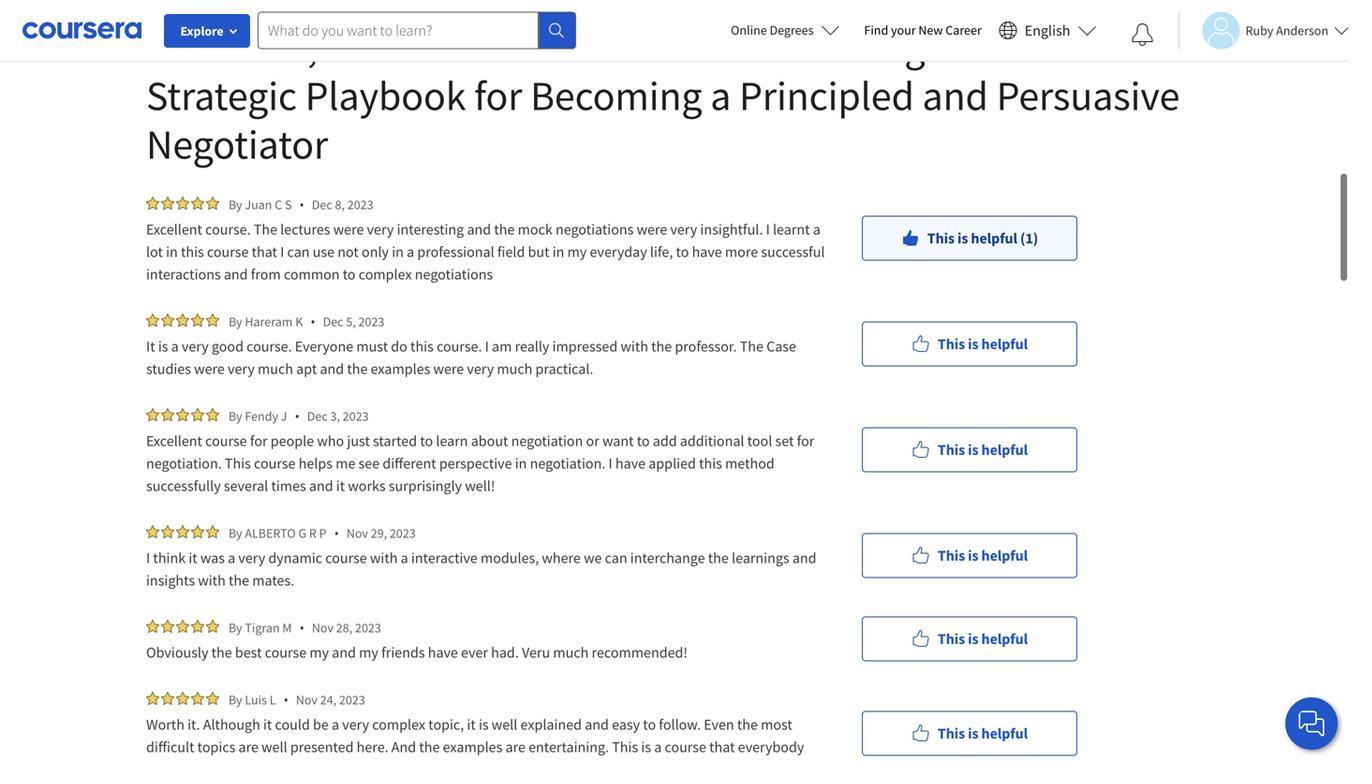 Task type: vqa. For each thing, say whether or not it's contained in the screenshot.
The's This is helpful
yes



Task type: describe. For each thing, give the bounding box(es) containing it.
modules,
[[481, 549, 539, 568]]

career
[[946, 22, 982, 38]]

in right "only" at the top
[[392, 243, 404, 261]]

were up not
[[333, 220, 364, 239]]

i think it was a very dynamic course with a interactive modules, where we can interchange the learnings and insights with the mates.
[[146, 549, 820, 590]]

are right you
[[522, 761, 542, 762]]

very left the good
[[182, 337, 209, 356]]

is for for's this is helpful button
[[968, 441, 979, 460]]

1 horizontal spatial with
[[370, 549, 398, 568]]

with inside "it is a very good course. everyone must do this course. i am really impressed with the professor. the case studies were very much apt and the examples were very much practical."
[[621, 337, 648, 356]]

ruby anderson
[[1246, 22, 1329, 39]]

the right even
[[737, 716, 758, 735]]

course. inside excellent course. the lectures were very interesting and the mock negotiations were very insightful. i learnt a lot in this course that i can use not only in a professional field but in my everyday life, to have more successful interactions and from common to complex negotiations
[[205, 220, 251, 239]]

explained
[[521, 716, 582, 735]]

life,
[[650, 243, 673, 261]]

playbook
[[305, 69, 466, 121]]

i inside "it is a very good course. everyone must do this course. i am really impressed with the professor. the case studies were very much apt and the examples were very much practical."
[[485, 337, 489, 356]]

worth it. although it could be a very complex topic, it is well explained and easy to follow. even the most difficult topics are well presented here. and the examples are entertaining. this is a course that everybody should take, regardless of the field of study or work that you are doing.
[[146, 716, 807, 762]]

good
[[212, 337, 244, 356]]

who
[[317, 432, 344, 451]]

the up work
[[419, 738, 440, 757]]

applied
[[649, 454, 696, 473]]

insightful.
[[700, 220, 763, 239]]

a right was
[[228, 549, 235, 568]]

very down am
[[467, 360, 494, 379]]

(1)
[[1020, 229, 1038, 248]]

do
[[391, 337, 407, 356]]

and down 28,
[[332, 644, 356, 662]]

presented
[[290, 738, 354, 757]]

1 horizontal spatial of
[[293, 761, 306, 762]]

times
[[271, 477, 306, 496]]

the left learnings at bottom right
[[708, 549, 729, 568]]

nov for be
[[296, 692, 318, 709]]

in right lot
[[166, 243, 178, 261]]

this is helpful button for and
[[862, 534, 1078, 579]]

this is helpful button for for
[[862, 428, 1078, 473]]

2023 for a
[[339, 692, 365, 709]]

topics
[[197, 738, 236, 757]]

by for lectures
[[229, 196, 242, 213]]

find
[[864, 22, 889, 38]]

it is a very good course. everyone must do this course. i am really impressed with the professor. the case studies were very much apt and the examples were very much practical.
[[146, 337, 799, 379]]

this is helpful button for the
[[862, 322, 1078, 367]]

2023 inside by juan c s • dec 8, 2023
[[347, 196, 373, 213]]

a
[[1077, 21, 1100, 73]]

2 horizontal spatial that
[[709, 738, 735, 757]]

a down follow.
[[654, 738, 662, 757]]

were down the good
[[194, 360, 225, 379]]

everyone
[[295, 337, 353, 356]]

the inside excellent course. the lectures were very interesting and the mock negotiations were very insightful. i learnt a lot in this course that i can use not only in a professional field but in my everyday life, to have more successful interactions and from common to complex negotiations
[[494, 220, 515, 239]]

by for course
[[229, 620, 242, 637]]

and left the "from"
[[224, 265, 248, 284]]

1 horizontal spatial well
[[492, 716, 518, 735]]

negotiator
[[146, 118, 328, 170]]

where
[[542, 549, 581, 568]]

and inside "it is a very good course. everyone must do this course. i am really impressed with the professor. the case studies were very much apt and the examples were very much practical."
[[320, 360, 344, 379]]

0 horizontal spatial negotiations
[[415, 265, 493, 284]]

persuasive
[[997, 69, 1180, 121]]

the left mates.
[[229, 572, 249, 590]]

online degrees button
[[716, 9, 855, 51]]

dec for course.
[[323, 313, 343, 330]]

very inside worth it. although it could be a very complex topic, it is well explained and easy to follow. even the most difficult topics are well presented here. and the examples are entertaining. this is a course that everybody should take, regardless of the field of study or work that you are doing.
[[342, 716, 369, 735]]

was
[[200, 549, 225, 568]]

professional
[[417, 243, 494, 261]]

complex inside worth it. although it could be a very complex topic, it is well explained and easy to follow. even the most difficult topics are well presented here. and the examples are entertaining. this is a course that everybody should take, regardless of the field of study or work that you are doing.
[[372, 716, 425, 735]]

to right life,
[[676, 243, 689, 261]]

1 - 25 of 1,250 reviews for introduction to negotiation: a strategic playbook for becoming a principled and persuasive negotiator
[[146, 21, 1180, 170]]

1,250
[[287, 21, 379, 73]]

this is helpful (1) button
[[862, 216, 1078, 261]]

examples inside "it is a very good course. everyone must do this course. i am really impressed with the professor. the case studies were very much apt and the examples were very much practical."
[[371, 360, 430, 379]]

degrees
[[770, 22, 814, 38]]

course down m
[[265, 644, 307, 662]]

this for this is helpful button related to even
[[938, 725, 965, 744]]

the inside excellent course. the lectures were very interesting and the mock negotiations were very insightful. i learnt a lot in this course that i can use not only in a professional field but in my everyday life, to have more successful interactions and from common to complex negotiations
[[254, 220, 277, 239]]

recommended!
[[592, 644, 688, 662]]

english
[[1025, 21, 1071, 40]]

it
[[146, 337, 155, 356]]

were up life,
[[637, 220, 667, 239]]

this for this is helpful button related to the
[[938, 335, 965, 354]]

had.
[[491, 644, 519, 662]]

obviously
[[146, 644, 208, 662]]

4 this is helpful from the top
[[938, 630, 1028, 649]]

introduction
[[591, 21, 806, 73]]

doing.
[[545, 761, 584, 762]]

by juan c s • dec 8, 2023
[[229, 196, 373, 214]]

29,
[[371, 525, 387, 542]]

this for this is helpful button for and
[[938, 547, 965, 566]]

this inside "it is a very good course. everyone must do this course. i am really impressed with the professor. the case studies were very much apt and the examples were very much practical."
[[410, 337, 434, 356]]

be
[[313, 716, 329, 735]]

case
[[767, 337, 796, 356]]

method
[[725, 454, 775, 473]]

helpful for the
[[982, 335, 1028, 354]]

find your new career
[[864, 22, 982, 38]]

take,
[[192, 761, 223, 762]]

even
[[704, 716, 734, 735]]

• for and
[[299, 619, 304, 637]]

0 horizontal spatial much
[[258, 360, 293, 379]]

everybody
[[738, 738, 804, 757]]

dec for just
[[307, 408, 328, 425]]

work
[[432, 761, 464, 762]]

by for was
[[229, 525, 242, 542]]

the inside "it is a very good course. everyone must do this course. i am really impressed with the professor. the case studies were very much apt and the examples were very much practical."
[[740, 337, 764, 356]]

1 vertical spatial well
[[262, 738, 287, 757]]

What do you want to learn? text field
[[258, 12, 539, 49]]

from
[[251, 265, 281, 284]]

common
[[284, 265, 340, 284]]

entertaining.
[[529, 738, 609, 757]]

online degrees
[[731, 22, 814, 38]]

is for this is helpful button related to even
[[968, 725, 979, 744]]

g
[[298, 525, 306, 542]]

obviously the best course my and my friends have ever had. veru much recommended!
[[146, 644, 688, 662]]

0 horizontal spatial my
[[310, 644, 329, 662]]

24,
[[320, 692, 337, 709]]

very inside i think it was a very dynamic course with a interactive modules, where we can interchange the learnings and insights with the mates.
[[238, 549, 265, 568]]

reviews
[[387, 21, 527, 73]]

is for this is helpful (1) button
[[958, 229, 968, 248]]

a inside "it is a very good course. everyone must do this course. i am really impressed with the professor. the case studies were very much apt and the examples were very much practical."
[[171, 337, 179, 356]]

negotiation:
[[858, 21, 1069, 73]]

s
[[285, 196, 292, 213]]

have inside excellent course for people who just started to learn about negotiation or want to add additional tool set for negotiation. this course helps me see different perspective in negotiation. i have applied this method successfully several times and it works surprisingly well!
[[616, 454, 646, 473]]

i inside excellent course for people who just started to learn about negotiation or want to add additional tool set for negotiation. this course helps me see different perspective in negotiation. i have applied this method successfully several times and it works surprisingly well!
[[609, 454, 613, 473]]

a down "interesting"
[[407, 243, 414, 261]]

interactive
[[411, 549, 478, 568]]

and inside i think it was a very dynamic course with a interactive modules, where we can interchange the learnings and insights with the mates.
[[793, 549, 817, 568]]

nov inside by alberto g r p • nov 29, 2023
[[347, 525, 368, 542]]

this inside excellent course. the lectures were very interesting and the mock negotiations were very insightful. i learnt a lot in this course that i can use not only in a professional field but in my everyday life, to have more successful interactions and from common to complex negotiations
[[181, 243, 204, 261]]

chat with us image
[[1297, 709, 1327, 739]]

your
[[891, 22, 916, 38]]

use
[[313, 243, 335, 261]]

could
[[275, 716, 310, 735]]

started
[[373, 432, 417, 451]]

the left best
[[211, 644, 232, 662]]

my inside excellent course. the lectures were very interesting and the mock negotiations were very insightful. i learnt a lot in this course that i can use not only in a professional field but in my everyday life, to have more successful interactions and from common to complex negotiations
[[567, 243, 587, 261]]

in right but
[[553, 243, 564, 261]]

helps
[[299, 454, 333, 473]]

it inside i think it was a very dynamic course with a interactive modules, where we can interchange the learnings and insights with the mates.
[[189, 549, 197, 568]]

follow.
[[659, 716, 701, 735]]

can inside excellent course. the lectures were very interesting and the mock negotiations were very insightful. i learnt a lot in this course that i can use not only in a professional field but in my everyday life, to have more successful interactions and from common to complex negotiations
[[287, 243, 310, 261]]

lectures
[[280, 220, 330, 239]]

• right p
[[334, 525, 339, 543]]

by hareram k • dec 5, 2023
[[229, 313, 385, 331]]

course. left am
[[437, 337, 482, 356]]

negotiation
[[511, 432, 583, 451]]

1 horizontal spatial much
[[497, 360, 533, 379]]

are up you
[[506, 738, 526, 757]]

most
[[761, 716, 793, 735]]

that inside excellent course. the lectures were very interesting and the mock negotiations were very insightful. i learnt a lot in this course that i can use not only in a professional field but in my everyday life, to have more successful interactions and from common to complex negotiations
[[252, 243, 277, 261]]

of inside the 1 - 25 of 1,250 reviews for introduction to negotiation: a strategic playbook for becoming a principled and persuasive negotiator
[[245, 21, 279, 73]]

and inside worth it. although it could be a very complex topic, it is well explained and easy to follow. even the most difficult topics are well presented here. and the examples are entertaining. this is a course that everybody should take, regardless of the field of study or work that you are doing.
[[585, 716, 609, 735]]

by alberto g r p • nov 29, 2023
[[229, 525, 416, 543]]

very up "only" at the top
[[367, 220, 394, 239]]

can inside i think it was a very dynamic course with a interactive modules, where we can interchange the learnings and insights with the mates.
[[605, 549, 627, 568]]

0 horizontal spatial have
[[428, 644, 458, 662]]

principled
[[739, 69, 914, 121]]

the left "professor."
[[651, 337, 672, 356]]

1 horizontal spatial that
[[467, 761, 492, 762]]

this inside worth it. although it could be a very complex topic, it is well explained and easy to follow. even the most difficult topics are well presented here. and the examples are entertaining. this is a course that everybody should take, regardless of the field of study or work that you are doing.
[[612, 738, 638, 757]]

studies
[[146, 360, 191, 379]]

helpful for even
[[982, 725, 1028, 744]]

friends
[[381, 644, 425, 662]]

2023 inside by alberto g r p • nov 29, 2023
[[390, 525, 416, 542]]

and
[[392, 738, 416, 757]]

i left learnt
[[766, 220, 770, 239]]

have inside excellent course. the lectures were very interesting and the mock negotiations were very insightful. i learnt a lot in this course that i can use not only in a professional field but in my everyday life, to have more successful interactions and from common to complex negotiations
[[692, 243, 722, 261]]

not
[[338, 243, 359, 261]]

4 this is helpful button from the top
[[862, 617, 1078, 662]]

want
[[602, 432, 634, 451]]

j
[[281, 408, 287, 425]]

p
[[319, 525, 327, 542]]



Task type: locate. For each thing, give the bounding box(es) containing it.
fendy
[[245, 408, 278, 425]]

2 vertical spatial nov
[[296, 692, 318, 709]]

a inside the 1 - 25 of 1,250 reviews for introduction to negotiation: a strategic playbook for becoming a principled and persuasive negotiator
[[710, 69, 731, 121]]

2 this is helpful from the top
[[938, 441, 1028, 460]]

complex up and on the bottom left of page
[[372, 716, 425, 735]]

ruby
[[1246, 22, 1274, 39]]

in inside excellent course for people who just started to learn about negotiation or want to add additional tool set for negotiation. this course helps me see different perspective in negotiation. i have applied this method successfully several times and it works surprisingly well!
[[515, 454, 527, 473]]

1 vertical spatial complex
[[372, 716, 425, 735]]

negotiations down professional
[[415, 265, 493, 284]]

• right s
[[299, 196, 304, 214]]

different
[[383, 454, 436, 473]]

1 vertical spatial with
[[370, 549, 398, 568]]

dec inside by fendy j • dec 3, 2023
[[307, 408, 328, 425]]

0 vertical spatial can
[[287, 243, 310, 261]]

best
[[235, 644, 262, 662]]

it right topic, at the left bottom of the page
[[467, 716, 476, 735]]

this is helpful button for even
[[862, 712, 1078, 757]]

course inside excellent course. the lectures were very interesting and the mock negotiations were very insightful. i learnt a lot in this course that i can use not only in a professional field but in my everyday life, to have more successful interactions and from common to complex negotiations
[[207, 243, 249, 261]]

1 vertical spatial have
[[616, 454, 646, 473]]

3 this is helpful from the top
[[938, 547, 1028, 566]]

• for be
[[284, 692, 288, 709]]

1 horizontal spatial this
[[410, 337, 434, 356]]

that down even
[[709, 738, 735, 757]]

course up interactions
[[207, 243, 249, 261]]

you
[[495, 761, 519, 762]]

1 horizontal spatial or
[[586, 432, 600, 451]]

2 negotiation. from the left
[[530, 454, 606, 473]]

5 this is helpful from the top
[[938, 725, 1028, 744]]

field left but
[[497, 243, 525, 261]]

have
[[692, 243, 722, 261], [616, 454, 646, 473], [428, 644, 458, 662]]

0 vertical spatial nov
[[347, 525, 368, 542]]

0 vertical spatial negotiations
[[556, 220, 634, 239]]

a right learnt
[[813, 220, 821, 239]]

and down everyone
[[320, 360, 344, 379]]

mock
[[518, 220, 553, 239]]

english button
[[991, 0, 1104, 61]]

by luis l • nov 24, 2023
[[229, 692, 365, 709]]

1 vertical spatial negotiations
[[415, 265, 493, 284]]

it inside excellent course for people who just started to learn about negotiation or want to add additional tool set for negotiation. this course helps me see different perspective in negotiation. i have applied this method successfully several times and it works surprisingly well!
[[336, 477, 345, 496]]

and inside the 1 - 25 of 1,250 reviews for introduction to negotiation: a strategic playbook for becoming a principled and persuasive negotiator
[[923, 69, 988, 121]]

1 vertical spatial examples
[[443, 738, 503, 757]]

1 negotiation. from the left
[[146, 454, 222, 473]]

is for 2nd this is helpful button from the bottom of the page
[[968, 630, 979, 649]]

this for this is helpful (1) button
[[927, 229, 955, 248]]

were
[[333, 220, 364, 239], [637, 220, 667, 239], [194, 360, 225, 379], [433, 360, 464, 379]]

0 horizontal spatial this
[[181, 243, 204, 261]]

lot
[[146, 243, 163, 261]]

or inside worth it. although it could be a very complex topic, it is well explained and easy to follow. even the most difficult topics are well presented here. and the examples are entertaining. this is a course that everybody should take, regardless of the field of study or work that you are doing.
[[416, 761, 429, 762]]

are
[[239, 738, 259, 757], [506, 738, 526, 757], [522, 761, 542, 762]]

nov left 29,
[[347, 525, 368, 542]]

1 vertical spatial field
[[332, 761, 360, 762]]

well up you
[[492, 716, 518, 735]]

1 this is helpful button from the top
[[862, 322, 1078, 367]]

of down here.
[[363, 761, 375, 762]]

much right 'veru'
[[553, 644, 589, 662]]

2 this is helpful button from the top
[[862, 428, 1078, 473]]

excellent up the "successfully" at the bottom left
[[146, 432, 202, 451]]

2 vertical spatial this
[[699, 454, 722, 473]]

0 horizontal spatial examples
[[371, 360, 430, 379]]

filled star image
[[146, 197, 159, 210], [191, 197, 204, 210], [206, 197, 219, 210], [146, 314, 159, 327], [176, 314, 189, 327], [191, 314, 204, 327], [206, 314, 219, 327], [161, 409, 174, 422], [191, 409, 204, 422], [206, 409, 219, 422], [161, 526, 174, 539], [191, 526, 204, 539], [146, 620, 159, 633], [176, 620, 189, 633], [191, 620, 204, 633], [206, 620, 219, 633], [146, 692, 159, 706], [161, 692, 174, 706], [191, 692, 204, 706]]

tool
[[747, 432, 772, 451]]

4 by from the top
[[229, 525, 242, 542]]

by tigran m • nov 28, 2023
[[229, 619, 381, 637]]

i left think
[[146, 549, 150, 568]]

very up life,
[[670, 220, 697, 239]]

my
[[567, 243, 587, 261], [310, 644, 329, 662], [359, 644, 378, 662]]

learnt
[[773, 220, 810, 239]]

to down not
[[343, 265, 356, 284]]

3 this is helpful button from the top
[[862, 534, 1078, 579]]

1 vertical spatial excellent
[[146, 432, 202, 451]]

the down must
[[347, 360, 368, 379]]

much down am
[[497, 360, 533, 379]]

2 by from the top
[[229, 313, 242, 330]]

nov inside by luis l • nov 24, 2023
[[296, 692, 318, 709]]

2023 right 28,
[[355, 620, 381, 637]]

0 horizontal spatial with
[[198, 572, 226, 590]]

by for it
[[229, 692, 242, 709]]

2 horizontal spatial with
[[621, 337, 648, 356]]

nov for and
[[312, 620, 334, 637]]

1 horizontal spatial the
[[740, 337, 764, 356]]

study
[[378, 761, 413, 762]]

filled star image
[[161, 197, 174, 210], [176, 197, 189, 210], [161, 314, 174, 327], [146, 409, 159, 422], [176, 409, 189, 422], [146, 526, 159, 539], [176, 526, 189, 539], [206, 526, 219, 539], [161, 620, 174, 633], [176, 692, 189, 706], [206, 692, 219, 706]]

2023 right 3, in the left bottom of the page
[[343, 408, 369, 425]]

2023 right 8, on the top left
[[347, 196, 373, 213]]

show notifications image
[[1131, 23, 1154, 46]]

field inside excellent course. the lectures were very interesting and the mock negotiations were very insightful. i learnt a lot in this course that i can use not only in a professional field but in my everyday life, to have more successful interactions and from common to complex negotiations
[[497, 243, 525, 261]]

0 vertical spatial have
[[692, 243, 722, 261]]

to left the add
[[637, 432, 650, 451]]

professor.
[[675, 337, 737, 356]]

complex down "only" at the top
[[359, 265, 412, 284]]

interactions
[[146, 265, 221, 284]]

1 vertical spatial can
[[605, 549, 627, 568]]

this is helpful for and
[[938, 547, 1028, 566]]

by left fendy
[[229, 408, 242, 425]]

0 vertical spatial that
[[252, 243, 277, 261]]

my left friends
[[359, 644, 378, 662]]

2023 inside by tigran m • nov 28, 2023
[[355, 620, 381, 637]]

by for very
[[229, 313, 242, 330]]

0 horizontal spatial well
[[262, 738, 287, 757]]

are up regardless
[[239, 738, 259, 757]]

1 horizontal spatial examples
[[443, 738, 503, 757]]

with
[[621, 337, 648, 356], [370, 549, 398, 568], [198, 572, 226, 590]]

and up professional
[[467, 220, 491, 239]]

i
[[766, 220, 770, 239], [280, 243, 284, 261], [485, 337, 489, 356], [609, 454, 613, 473], [146, 549, 150, 568]]

2023 inside by hareram k • dec 5, 2023
[[358, 313, 385, 330]]

by up the good
[[229, 313, 242, 330]]

1 horizontal spatial can
[[605, 549, 627, 568]]

by inside by tigran m • nov 28, 2023
[[229, 620, 242, 637]]

1 vertical spatial dec
[[323, 313, 343, 330]]

dec
[[312, 196, 332, 213], [323, 313, 343, 330], [307, 408, 328, 425]]

3 by from the top
[[229, 408, 242, 425]]

2023 right 24,
[[339, 692, 365, 709]]

negotiations up the "everyday"
[[556, 220, 634, 239]]

• right m
[[299, 619, 304, 637]]

and inside excellent course for people who just started to learn about negotiation or want to add additional tool set for negotiation. this course helps me see different perspective in negotiation. i have applied this method successfully several times and it works surprisingly well!
[[309, 477, 333, 496]]

this is helpful for for
[[938, 441, 1028, 460]]

to right easy
[[643, 716, 656, 735]]

by inside by hareram k • dec 5, 2023
[[229, 313, 242, 330]]

interesting
[[397, 220, 464, 239]]

0 vertical spatial with
[[621, 337, 648, 356]]

2 horizontal spatial my
[[567, 243, 587, 261]]

this down additional
[[699, 454, 722, 473]]

0 vertical spatial or
[[586, 432, 600, 451]]

i inside i think it was a very dynamic course with a interactive modules, where we can interchange the learnings and insights with the mates.
[[146, 549, 150, 568]]

0 horizontal spatial the
[[254, 220, 277, 239]]

this up interactions
[[181, 243, 204, 261]]

this is helpful for even
[[938, 725, 1028, 744]]

i up the "from"
[[280, 243, 284, 261]]

to left learn
[[420, 432, 433, 451]]

1 vertical spatial that
[[709, 738, 735, 757]]

this is helpful for the
[[938, 335, 1028, 354]]

by fendy j • dec 3, 2023
[[229, 408, 369, 425]]

very down alberto
[[238, 549, 265, 568]]

works
[[348, 477, 386, 496]]

is for this is helpful button related to the
[[968, 335, 979, 354]]

6 by from the top
[[229, 692, 242, 709]]

must
[[356, 337, 388, 356]]

several
[[224, 477, 268, 496]]

nov
[[347, 525, 368, 542], [312, 620, 334, 637], [296, 692, 318, 709]]

course inside worth it. although it could be a very complex topic, it is well explained and easy to follow. even the most difficult topics are well presented here. and the examples are entertaining. this is a course that everybody should take, regardless of the field of study or work that you are doing.
[[665, 738, 706, 757]]

excellent inside excellent course for people who just started to learn about negotiation or want to add additional tool set for negotiation. this course helps me see different perspective in negotiation. i have applied this method successfully several times and it works surprisingly well!
[[146, 432, 202, 451]]

easy
[[612, 716, 640, 735]]

2 vertical spatial that
[[467, 761, 492, 762]]

2 vertical spatial with
[[198, 572, 226, 590]]

successful
[[761, 243, 825, 261]]

course down fendy
[[205, 432, 247, 451]]

course inside i think it was a very dynamic course with a interactive modules, where we can interchange the learnings and insights with the mates.
[[325, 549, 367, 568]]

1
[[146, 21, 167, 73]]

people
[[271, 432, 314, 451]]

very down the good
[[228, 360, 255, 379]]

we
[[584, 549, 602, 568]]

interchange
[[630, 549, 705, 568]]

of down presented
[[293, 761, 306, 762]]

helpful
[[971, 229, 1018, 248], [982, 335, 1028, 354], [982, 441, 1028, 460], [982, 547, 1028, 566], [982, 630, 1028, 649], [982, 725, 1028, 744]]

1 vertical spatial this
[[410, 337, 434, 356]]

helpful for and
[[982, 547, 1028, 566]]

strategic
[[146, 69, 297, 121]]

have down insightful.
[[692, 243, 722, 261]]

that up the "from"
[[252, 243, 277, 261]]

this is helpful (1)
[[927, 229, 1038, 248]]

and down the helps
[[309, 477, 333, 496]]

is inside "it is a very good course. everyone must do this course. i am really impressed with the professor. the case studies were very much apt and the examples were very much practical."
[[158, 337, 168, 356]]

new
[[919, 22, 943, 38]]

2023 inside by luis l • nov 24, 2023
[[339, 692, 365, 709]]

0 horizontal spatial that
[[252, 243, 277, 261]]

0 vertical spatial excellent
[[146, 220, 202, 239]]

excellent for this
[[146, 220, 202, 239]]

1 vertical spatial or
[[416, 761, 429, 762]]

very up here.
[[342, 716, 369, 735]]

that left you
[[467, 761, 492, 762]]

2 horizontal spatial have
[[692, 243, 722, 261]]

were up learn
[[433, 360, 464, 379]]

set
[[775, 432, 794, 451]]

1 horizontal spatial negotiations
[[556, 220, 634, 239]]

or inside excellent course for people who just started to learn about negotiation or want to add additional tool set for negotiation. this course helps me see different perspective in negotiation. i have applied this method successfully several times and it works surprisingly well!
[[586, 432, 600, 451]]

anderson
[[1276, 22, 1329, 39]]

0 vertical spatial this
[[181, 243, 204, 261]]

topic,
[[428, 716, 464, 735]]

only
[[362, 243, 389, 261]]

and left easy
[[585, 716, 609, 735]]

this inside excellent course for people who just started to learn about negotiation or want to add additional tool set for negotiation. this course helps me see different perspective in negotiation. i have applied this method successfully several times and it works surprisingly well!
[[225, 454, 251, 473]]

nov inside by tigran m • nov 28, 2023
[[312, 620, 334, 637]]

this for for's this is helpful button
[[938, 441, 965, 460]]

by inside by alberto g r p • nov 29, 2023
[[229, 525, 242, 542]]

with right impressed
[[621, 337, 648, 356]]

dec left 5, on the left top
[[323, 313, 343, 330]]

course. down juan at the top left
[[205, 220, 251, 239]]

to inside the 1 - 25 of 1,250 reviews for introduction to negotiation: a strategic playbook for becoming a principled and persuasive negotiator
[[814, 21, 850, 73]]

0 horizontal spatial negotiation.
[[146, 454, 222, 473]]

mates.
[[252, 572, 294, 590]]

2 horizontal spatial this
[[699, 454, 722, 473]]

nov left 28,
[[312, 620, 334, 637]]

to right the degrees
[[814, 21, 850, 73]]

0 vertical spatial complex
[[359, 265, 412, 284]]

this inside excellent course for people who just started to learn about negotiation or want to add additional tool set for negotiation. this course helps me see different perspective in negotiation. i have applied this method successfully several times and it works surprisingly well!
[[699, 454, 722, 473]]

1 this is helpful from the top
[[938, 335, 1028, 354]]

5 this is helpful button from the top
[[862, 712, 1078, 757]]

2023 for my
[[355, 620, 381, 637]]

the left case
[[740, 337, 764, 356]]

to inside worth it. although it could be a very complex topic, it is well explained and easy to follow. even the most difficult topics are well presented here. and the examples are entertaining. this is a course that everybody should take, regardless of the field of study or work that you are doing.
[[643, 716, 656, 735]]

this is helpful
[[938, 335, 1028, 354], [938, 441, 1028, 460], [938, 547, 1028, 566], [938, 630, 1028, 649], [938, 725, 1028, 744]]

2023 right 29,
[[390, 525, 416, 542]]

is inside button
[[958, 229, 968, 248]]

the down juan at the top left
[[254, 220, 277, 239]]

2 horizontal spatial much
[[553, 644, 589, 662]]

by left juan at the top left
[[229, 196, 242, 213]]

1 horizontal spatial negotiation.
[[530, 454, 606, 473]]

or left the want
[[586, 432, 600, 451]]

find your new career link
[[855, 19, 991, 42]]

m
[[282, 620, 292, 637]]

of right 25
[[245, 21, 279, 73]]

or down and on the bottom left of page
[[416, 761, 429, 762]]

it left was
[[189, 549, 197, 568]]

0 horizontal spatial or
[[416, 761, 429, 762]]

1 vertical spatial nov
[[312, 620, 334, 637]]

by inside by luis l • nov 24, 2023
[[229, 692, 242, 709]]

this inside button
[[927, 229, 955, 248]]

course. down 'hareram'
[[247, 337, 292, 356]]

• for just
[[295, 408, 300, 425]]

by inside by juan c s • dec 8, 2023
[[229, 196, 242, 213]]

helpful for for
[[982, 441, 1028, 460]]

• for course.
[[310, 313, 315, 331]]

0 horizontal spatial can
[[287, 243, 310, 261]]

2 vertical spatial dec
[[307, 408, 328, 425]]

by left alberto
[[229, 525, 242, 542]]

a right be
[[332, 716, 339, 735]]

ever
[[461, 644, 488, 662]]

this
[[927, 229, 955, 248], [938, 335, 965, 354], [938, 441, 965, 460], [225, 454, 251, 473], [938, 547, 965, 566], [938, 630, 965, 649], [938, 725, 965, 744], [612, 738, 638, 757]]

0 horizontal spatial field
[[332, 761, 360, 762]]

2 horizontal spatial of
[[363, 761, 375, 762]]

dec left 8, on the top left
[[312, 196, 332, 213]]

and
[[923, 69, 988, 121], [467, 220, 491, 239], [224, 265, 248, 284], [320, 360, 344, 379], [309, 477, 333, 496], [793, 549, 817, 568], [332, 644, 356, 662], [585, 716, 609, 735]]

by left "tigran"
[[229, 620, 242, 637]]

negotiation. down negotiation
[[530, 454, 606, 473]]

by inside by fendy j • dec 3, 2023
[[229, 408, 242, 425]]

0 vertical spatial dec
[[312, 196, 332, 213]]

a up studies on the left top
[[171, 337, 179, 356]]

excellent inside excellent course. the lectures were very interesting and the mock negotiations were very insightful. i learnt a lot in this course that i can use not only in a professional field but in my everyday life, to have more successful interactions and from common to complex negotiations
[[146, 220, 202, 239]]

2023 for everyone
[[358, 313, 385, 330]]

2 excellent from the top
[[146, 432, 202, 451]]

None search field
[[258, 12, 576, 49]]

negotiation. up the "successfully" at the bottom left
[[146, 454, 222, 473]]

excellent course. the lectures were very interesting and the mock negotiations were very insightful. i learnt a lot in this course that i can use not only in a professional field but in my everyday life, to have more successful interactions and from common to complex negotiations
[[146, 220, 828, 284]]

a left interactive
[[401, 549, 408, 568]]

1 horizontal spatial have
[[616, 454, 646, 473]]

am
[[492, 337, 512, 356]]

my down by tigran m • nov 28, 2023 on the bottom left
[[310, 644, 329, 662]]

field down presented
[[332, 761, 360, 762]]

this right do
[[410, 337, 434, 356]]

regardless
[[226, 761, 290, 762]]

in down negotiation
[[515, 454, 527, 473]]

1 vertical spatial the
[[740, 337, 764, 356]]

with down was
[[198, 572, 226, 590]]

can down lectures
[[287, 243, 310, 261]]

by
[[229, 196, 242, 213], [229, 313, 242, 330], [229, 408, 242, 425], [229, 525, 242, 542], [229, 620, 242, 637], [229, 692, 242, 709]]

in
[[166, 243, 178, 261], [392, 243, 404, 261], [553, 243, 564, 261], [515, 454, 527, 473]]

2 vertical spatial have
[[428, 644, 458, 662]]

l
[[270, 692, 276, 709]]

course up times
[[254, 454, 296, 473]]

should
[[146, 761, 189, 762]]

it left could
[[263, 716, 272, 735]]

with down 29,
[[370, 549, 398, 568]]

a down the online
[[710, 69, 731, 121]]

but
[[528, 243, 550, 261]]

complex inside excellent course. the lectures were very interesting and the mock negotiations were very insightful. i learnt a lot in this course that i can use not only in a professional field but in my everyday life, to have more successful interactions and from common to complex negotiations
[[359, 265, 412, 284]]

the down presented
[[309, 761, 329, 762]]

excellent course for people who just started to learn about negotiation or want to add additional tool set for negotiation. this course helps me see different perspective in negotiation. i have applied this method successfully several times and it works surprisingly well!
[[146, 432, 818, 496]]

helpful inside button
[[971, 229, 1018, 248]]

-
[[175, 21, 187, 73]]

8,
[[335, 196, 345, 213]]

examples inside worth it. although it could be a very complex topic, it is well explained and easy to follow. even the most difficult topics are well presented here. and the examples are entertaining. this is a course that everybody should take, regardless of the field of study or work that you are doing.
[[443, 738, 503, 757]]

this for 2nd this is helpful button from the bottom of the page
[[938, 630, 965, 649]]

by for people
[[229, 408, 242, 425]]

r
[[309, 525, 317, 542]]

1 by from the top
[[229, 196, 242, 213]]

coursera image
[[22, 15, 141, 45]]

veru
[[522, 644, 550, 662]]

0 vertical spatial well
[[492, 716, 518, 735]]

examples
[[371, 360, 430, 379], [443, 738, 503, 757]]

is for this is helpful button for and
[[968, 547, 979, 566]]

difficult
[[146, 738, 194, 757]]

5 by from the top
[[229, 620, 242, 637]]

0 vertical spatial field
[[497, 243, 525, 261]]

course down p
[[325, 549, 367, 568]]

1 excellent from the top
[[146, 220, 202, 239]]

and right learnings at bottom right
[[793, 549, 817, 568]]

2023 inside by fendy j • dec 3, 2023
[[343, 408, 369, 425]]

2023 for started
[[343, 408, 369, 425]]

28,
[[336, 620, 353, 637]]

0 horizontal spatial of
[[245, 21, 279, 73]]

well!
[[465, 477, 495, 496]]

it down me
[[336, 477, 345, 496]]

it.
[[188, 716, 200, 735]]

1 horizontal spatial my
[[359, 644, 378, 662]]

course.
[[205, 220, 251, 239], [247, 337, 292, 356], [437, 337, 482, 356]]

i left am
[[485, 337, 489, 356]]

0 vertical spatial the
[[254, 220, 277, 239]]

0 vertical spatial examples
[[371, 360, 430, 379]]

k
[[295, 313, 303, 330]]

more
[[725, 243, 758, 261]]

field inside worth it. although it could be a very complex topic, it is well explained and easy to follow. even the most difficult topics are well presented here. and the examples are entertaining. this is a course that everybody should take, regardless of the field of study or work that you are doing.
[[332, 761, 360, 762]]

insights
[[146, 572, 195, 590]]

dec inside by hareram k • dec 5, 2023
[[323, 313, 343, 330]]

excellent for negotiation.
[[146, 432, 202, 451]]

this is helpful button
[[862, 322, 1078, 367], [862, 428, 1078, 473], [862, 534, 1078, 579], [862, 617, 1078, 662], [862, 712, 1078, 757]]

1 horizontal spatial field
[[497, 243, 525, 261]]

dec inside by juan c s • dec 8, 2023
[[312, 196, 332, 213]]

course
[[207, 243, 249, 261], [205, 432, 247, 451], [254, 454, 296, 473], [325, 549, 367, 568], [265, 644, 307, 662], [665, 738, 706, 757]]

by left "luis" on the bottom left of the page
[[229, 692, 242, 709]]



